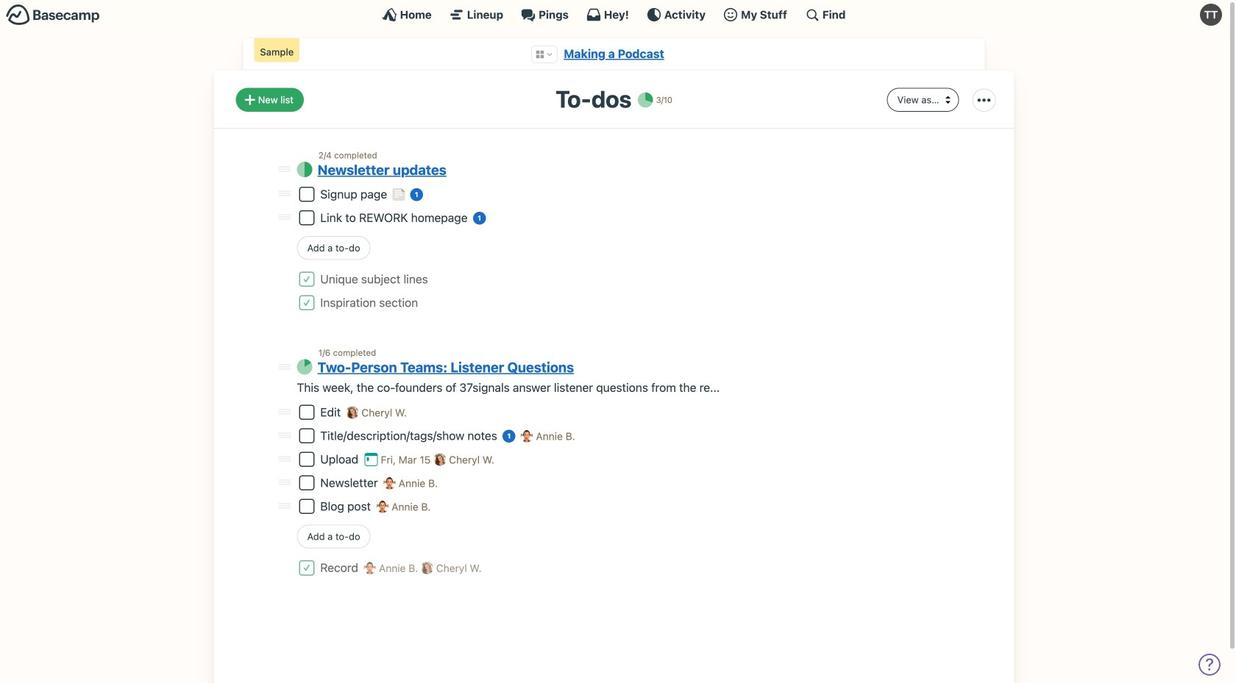 Task type: vqa. For each thing, say whether or not it's contained in the screenshot.
1:52pm element
no



Task type: locate. For each thing, give the bounding box(es) containing it.
0 horizontal spatial annie bryan image
[[364, 562, 376, 575]]

annie bryan image
[[521, 430, 533, 443], [383, 477, 396, 490], [364, 562, 376, 575]]

0 vertical spatial cheryl walters image
[[434, 454, 446, 466]]

1 vertical spatial annie bryan image
[[383, 477, 396, 490]]

0 vertical spatial annie bryan image
[[521, 430, 533, 443]]

switch accounts image
[[6, 4, 100, 26]]

main element
[[0, 0, 1228, 29]]

1 vertical spatial cheryl walters image
[[421, 562, 433, 575]]

cheryl walters image
[[346, 407, 359, 419]]

keyboard shortcut: ⌘ + / image
[[805, 7, 820, 22]]

breadcrumb element
[[243, 38, 985, 70]]

2 vertical spatial annie bryan image
[[364, 562, 376, 575]]

cheryl walters image
[[434, 454, 446, 466], [421, 562, 433, 575]]



Task type: describe. For each thing, give the bounding box(es) containing it.
terry turtle image
[[1200, 4, 1222, 26]]

1 horizontal spatial annie bryan image
[[383, 477, 396, 490]]

2 horizontal spatial annie bryan image
[[521, 430, 533, 443]]

annie bryan image
[[376, 501, 389, 513]]



